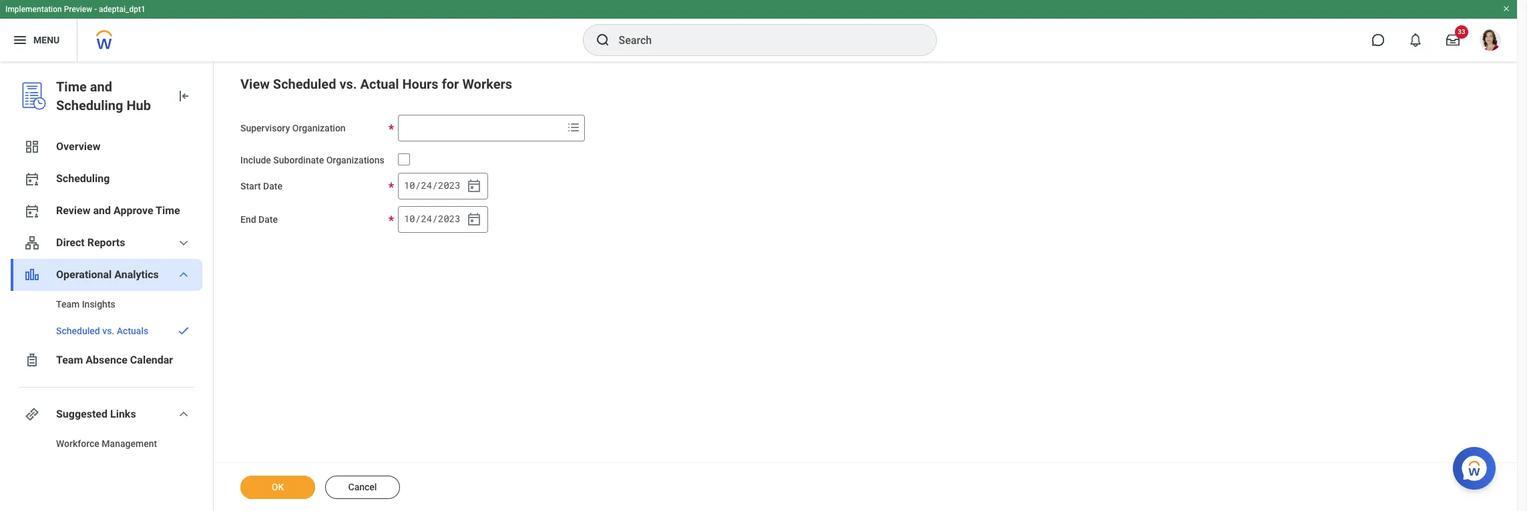 Task type: vqa. For each thing, say whether or not it's contained in the screenshot.
implementation at the left of page
yes



Task type: locate. For each thing, give the bounding box(es) containing it.
1 vertical spatial scheduling
[[56, 172, 110, 185]]

preview
[[64, 5, 92, 14]]

10 / 24 / 2023 for end date
[[404, 213, 461, 225]]

2 scheduling from the top
[[56, 172, 110, 185]]

1 vertical spatial date
[[259, 214, 278, 225]]

Supervisory Organization field
[[399, 116, 563, 140]]

Search Workday  search field
[[619, 25, 909, 55]]

2 chevron down small image from the top
[[176, 407, 192, 423]]

10 / 24 / 2023
[[404, 179, 461, 192], [404, 213, 461, 225]]

1 10 from the top
[[404, 179, 415, 192]]

24 up end date group
[[421, 179, 432, 192]]

24 inside start date group
[[421, 179, 432, 192]]

10 down start date group
[[404, 213, 415, 225]]

2 2023 from the top
[[438, 213, 461, 225]]

2023 left calendar image
[[438, 213, 461, 225]]

include subordinate organizations
[[240, 155, 385, 166]]

hub
[[126, 98, 151, 114]]

time
[[56, 79, 87, 95], [156, 204, 180, 217]]

direct reports
[[56, 236, 125, 249]]

review
[[56, 204, 90, 217]]

calendar image
[[466, 178, 482, 194]]

start
[[240, 181, 261, 192]]

0 vertical spatial 10
[[404, 179, 415, 192]]

end date group
[[398, 206, 488, 233]]

chevron down small image right 'links'
[[176, 407, 192, 423]]

0 vertical spatial 10 / 24 / 2023
[[404, 179, 461, 192]]

10 / 24 / 2023 down start date group
[[404, 213, 461, 225]]

2023 inside start date group
[[438, 179, 461, 192]]

view team image
[[24, 235, 40, 251]]

and
[[90, 79, 112, 95], [93, 204, 111, 217]]

team left absence
[[56, 354, 83, 367]]

24
[[421, 179, 432, 192], [421, 213, 432, 225]]

2 10 from the top
[[404, 213, 415, 225]]

0 horizontal spatial time
[[56, 79, 87, 95]]

2 10 / 24 / 2023 from the top
[[404, 213, 461, 225]]

1 24 from the top
[[421, 179, 432, 192]]

supervisory organization
[[240, 123, 346, 134]]

vs. left "actuals"
[[102, 326, 114, 337]]

1 horizontal spatial scheduled
[[273, 76, 336, 92]]

0 horizontal spatial vs.
[[102, 326, 114, 337]]

team left insights
[[56, 299, 80, 310]]

2023
[[438, 179, 461, 192], [438, 213, 461, 225]]

2023 left calendar icon
[[438, 179, 461, 192]]

ok button
[[240, 476, 315, 500]]

1 chevron down small image from the top
[[176, 267, 192, 283]]

10 / 24 / 2023 up end date group
[[404, 179, 461, 192]]

review and approve time link
[[11, 195, 202, 227]]

24 inside end date group
[[421, 213, 432, 225]]

0 horizontal spatial scheduled
[[56, 326, 100, 337]]

date for start date
[[263, 181, 283, 192]]

1 vertical spatial vs.
[[102, 326, 114, 337]]

24 for start date
[[421, 179, 432, 192]]

10 inside start date group
[[404, 179, 415, 192]]

scheduling down the overview
[[56, 172, 110, 185]]

10 for start date
[[404, 179, 415, 192]]

24 for end date
[[421, 213, 432, 225]]

1 vertical spatial chevron down small image
[[176, 407, 192, 423]]

analytics
[[114, 268, 159, 281]]

0 vertical spatial date
[[263, 181, 283, 192]]

2 24 from the top
[[421, 213, 432, 225]]

2023 for start date
[[438, 179, 461, 192]]

1 vertical spatial and
[[93, 204, 111, 217]]

dashboard image
[[24, 139, 40, 155]]

subordinate
[[273, 155, 324, 166]]

organizations
[[326, 155, 385, 166]]

1 vertical spatial scheduled
[[56, 326, 100, 337]]

links
[[110, 408, 136, 421]]

chevron down small image for links
[[176, 407, 192, 423]]

1 vertical spatial 24
[[421, 213, 432, 225]]

time inside "time and scheduling hub"
[[56, 79, 87, 95]]

include
[[240, 155, 271, 166]]

1 scheduling from the top
[[56, 98, 123, 114]]

1 horizontal spatial vs.
[[340, 76, 357, 92]]

vs. left actual
[[340, 76, 357, 92]]

10
[[404, 179, 415, 192], [404, 213, 415, 225]]

profile logan mcneil image
[[1480, 29, 1501, 53]]

2 team from the top
[[56, 354, 83, 367]]

organization
[[292, 123, 346, 134]]

1 horizontal spatial time
[[156, 204, 180, 217]]

end
[[240, 214, 256, 225]]

0 vertical spatial vs.
[[340, 76, 357, 92]]

view scheduled vs. actual hours for workers
[[240, 76, 512, 92]]

scheduled vs. actuals
[[56, 326, 148, 337]]

start date group
[[398, 173, 488, 200]]

chevron down small image down chevron down small icon
[[176, 267, 192, 283]]

0 vertical spatial 24
[[421, 179, 432, 192]]

10 inside end date group
[[404, 213, 415, 225]]

and up the overview link
[[90, 79, 112, 95]]

1 2023 from the top
[[438, 179, 461, 192]]

team
[[56, 299, 80, 310], [56, 354, 83, 367]]

0 vertical spatial team
[[56, 299, 80, 310]]

10 up end date group
[[404, 179, 415, 192]]

team for team absence calendar
[[56, 354, 83, 367]]

suggested links
[[56, 408, 136, 421]]

team insights link
[[11, 291, 202, 318]]

team insights
[[56, 299, 115, 310]]

chart image
[[24, 267, 40, 283]]

0 vertical spatial and
[[90, 79, 112, 95]]

time right approve
[[156, 204, 180, 217]]

0 vertical spatial chevron down small image
[[176, 267, 192, 283]]

team for team insights
[[56, 299, 80, 310]]

1 team from the top
[[56, 299, 80, 310]]

and inside "time and scheduling hub"
[[90, 79, 112, 95]]

24 down start date group
[[421, 213, 432, 225]]

implementation
[[5, 5, 62, 14]]

team inside team insights link
[[56, 299, 80, 310]]

review and approve time
[[56, 204, 180, 217]]

33 button
[[1439, 25, 1469, 55]]

and right "review"
[[93, 204, 111, 217]]

implementation preview -   adeptai_dpt1
[[5, 5, 146, 14]]

management
[[102, 439, 157, 449]]

direct
[[56, 236, 85, 249]]

scheduling
[[56, 98, 123, 114], [56, 172, 110, 185]]

scheduling up the overview
[[56, 98, 123, 114]]

for
[[442, 76, 459, 92]]

0 vertical spatial scheduled
[[273, 76, 336, 92]]

0 vertical spatial time
[[56, 79, 87, 95]]

1 vertical spatial team
[[56, 354, 83, 367]]

scheduled down team insights
[[56, 326, 100, 337]]

date for end date
[[259, 214, 278, 225]]

chevron down small image for analytics
[[176, 267, 192, 283]]

check image
[[176, 325, 192, 338]]

scheduled
[[273, 76, 336, 92], [56, 326, 100, 337]]

start date
[[240, 181, 283, 192]]

justify image
[[12, 32, 28, 48]]

scheduled up 'supervisory organization'
[[273, 76, 336, 92]]

1 10 / 24 / 2023 from the top
[[404, 179, 461, 192]]

calendar user solid image
[[24, 171, 40, 187]]

0 vertical spatial scheduling
[[56, 98, 123, 114]]

date
[[263, 181, 283, 192], [259, 214, 278, 225]]

10 / 24 / 2023 inside end date group
[[404, 213, 461, 225]]

10 for end date
[[404, 213, 415, 225]]

direct reports button
[[11, 227, 202, 259]]

calendar image
[[466, 212, 482, 228]]

cancel button
[[325, 476, 400, 500]]

menu button
[[0, 19, 77, 61]]

time down 'menu'
[[56, 79, 87, 95]]

chevron down small image
[[176, 267, 192, 283], [176, 407, 192, 423]]

10 / 24 / 2023 for start date
[[404, 179, 461, 192]]

1 vertical spatial 10
[[404, 213, 415, 225]]

0 vertical spatial 2023
[[438, 179, 461, 192]]

date right the end
[[259, 214, 278, 225]]

vs.
[[340, 76, 357, 92], [102, 326, 114, 337]]

date right start
[[263, 181, 283, 192]]

link image
[[24, 407, 40, 423]]

workers
[[462, 76, 512, 92]]

prompts image
[[566, 120, 582, 136]]

2023 inside end date group
[[438, 213, 461, 225]]

10 / 24 / 2023 inside start date group
[[404, 179, 461, 192]]

1 vertical spatial 10 / 24 / 2023
[[404, 213, 461, 225]]

/
[[415, 179, 421, 192], [432, 179, 438, 192], [415, 213, 421, 225], [432, 213, 438, 225]]

1 vertical spatial 2023
[[438, 213, 461, 225]]

insights
[[82, 299, 115, 310]]



Task type: describe. For each thing, give the bounding box(es) containing it.
actual
[[360, 76, 399, 92]]

scheduling link
[[11, 163, 202, 195]]

absence
[[86, 354, 127, 367]]

time and scheduling hub
[[56, 79, 151, 114]]

approve
[[114, 204, 153, 217]]

operational analytics button
[[11, 259, 202, 291]]

calendar
[[130, 354, 173, 367]]

scheduling inside "time and scheduling hub"
[[56, 98, 123, 114]]

time and scheduling hub element
[[56, 77, 165, 115]]

1 vertical spatial time
[[156, 204, 180, 217]]

calendar user solid image
[[24, 203, 40, 219]]

task timeoff image
[[24, 353, 40, 369]]

reports
[[87, 236, 125, 249]]

-
[[94, 5, 97, 14]]

menu
[[33, 34, 60, 45]]

supervisory
[[240, 123, 290, 134]]

operational
[[56, 268, 112, 281]]

vs. inside operational analytics element
[[102, 326, 114, 337]]

close environment banner image
[[1503, 5, 1511, 13]]

search image
[[595, 32, 611, 48]]

transformation import image
[[176, 88, 192, 104]]

scheduled vs. actuals link
[[11, 318, 202, 345]]

inbox large image
[[1447, 33, 1460, 47]]

and for time
[[90, 79, 112, 95]]

menu banner
[[0, 0, 1517, 61]]

33
[[1458, 28, 1466, 35]]

and for review
[[93, 204, 111, 217]]

overview
[[56, 140, 100, 153]]

team absence calendar
[[56, 354, 173, 367]]

cancel
[[348, 482, 377, 493]]

ok
[[272, 482, 284, 493]]

team absence calendar link
[[11, 345, 202, 377]]

notifications large image
[[1409, 33, 1423, 47]]

2023 for end date
[[438, 213, 461, 225]]

scheduling inside scheduling link
[[56, 172, 110, 185]]

operational analytics
[[56, 268, 159, 281]]

workforce management link
[[11, 431, 202, 457]]

hours
[[402, 76, 439, 92]]

overview link
[[11, 131, 202, 163]]

view
[[240, 76, 270, 92]]

suggested links button
[[11, 399, 202, 431]]

actuals
[[117, 326, 148, 337]]

navigation pane region
[[0, 61, 214, 512]]

workforce
[[56, 439, 99, 449]]

operational analytics element
[[11, 291, 202, 345]]

workforce management
[[56, 439, 157, 449]]

scheduled inside operational analytics element
[[56, 326, 100, 337]]

suggested
[[56, 408, 108, 421]]

adeptai_dpt1
[[99, 5, 146, 14]]

end date
[[240, 214, 278, 225]]

chevron down small image
[[176, 235, 192, 251]]



